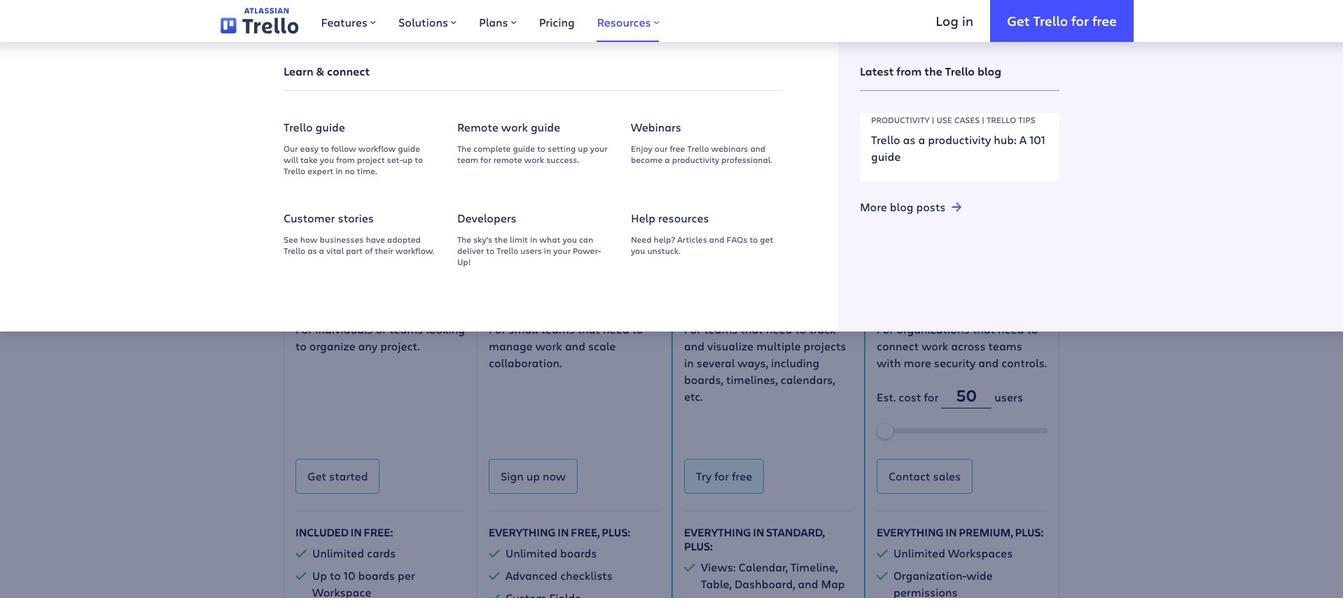 Task type: vqa. For each thing, say whether or not it's contained in the screenshot.
Enter a title for this card… text box
no



Task type: locate. For each thing, give the bounding box(es) containing it.
follow
[[331, 143, 356, 154]]

that inside 'for teams that need to track and visualize multiple projects in several ways, including boards, timelines, calendars, etc.'
[[741, 322, 763, 337]]

looking
[[426, 322, 465, 337]]

0 horizontal spatial up
[[403, 154, 413, 165]]

you inside "our easy to follow workflow guide will take you from project set-up to trello expert in no time."
[[320, 154, 334, 165]]

sign
[[501, 469, 524, 484]]

2 the from the top
[[457, 234, 471, 245]]

vital
[[326, 245, 344, 256]]

2 need from the left
[[766, 322, 792, 337]]

1 everything from the left
[[489, 525, 556, 540]]

boards down free, at left
[[560, 546, 597, 561]]

the for developers
[[457, 234, 471, 245]]

guide down remote work guide
[[513, 143, 535, 154]]

2 vertical spatial a
[[319, 245, 324, 256]]

adopted
[[387, 234, 421, 245]]

etc.
[[684, 390, 703, 404]]

productivity
[[928, 133, 991, 147], [672, 154, 719, 165]]

users
[[521, 245, 542, 256], [995, 390, 1023, 405]]

a inside enjoy our free trello webinars and become a productivity professional.
[[665, 154, 670, 165]]

up right workflow
[[403, 154, 413, 165]]

everything
[[489, 525, 556, 540], [684, 525, 751, 540], [877, 525, 944, 540]]

1 horizontal spatial 10
[[691, 235, 726, 280]]

1 horizontal spatial unlimited
[[506, 546, 557, 561]]

0 horizontal spatial users
[[521, 245, 542, 256]]

3 for from the left
[[684, 322, 701, 337]]

work inside 'for small teams that need to manage work and scale collaboration.'
[[536, 339, 562, 354]]

the left sky's
[[457, 234, 471, 245]]

guide
[[316, 120, 345, 135], [531, 120, 560, 135], [398, 143, 420, 154], [513, 143, 535, 154], [871, 149, 901, 164]]

get for get trello for free
[[1007, 12, 1030, 29]]

the down remote
[[457, 143, 471, 154]]

0 horizontal spatial you
[[320, 154, 334, 165]]

connect
[[327, 64, 370, 79], [877, 339, 919, 354]]

for inside for individuals or teams looking to organize any project.
[[296, 322, 313, 337]]

everything inside the everything in standard, plus: views: calendar, timeline, table, dashboard, and map
[[684, 525, 751, 540]]

productivity down is
[[672, 154, 719, 165]]

your inside the trello your way. trusted by millions, trello powers teams all around the world. explore which option is right for you.
[[644, 55, 710, 99]]

the left world.
[[808, 104, 830, 123]]

for inside 'for small teams that need to manage work and scale collaboration.'
[[489, 322, 506, 337]]

users down controls.
[[995, 390, 1023, 405]]

you right take
[[320, 154, 334, 165]]

teams right 'small'
[[541, 322, 575, 337]]

1 vertical spatial a
[[665, 154, 670, 165]]

0 vertical spatial blog
[[978, 64, 1001, 79]]

0 vertical spatial connect
[[327, 64, 370, 79]]

need inside 'for teams that need to track and visualize multiple projects in several ways, including boards, timelines, calendars, etc.'
[[766, 322, 792, 337]]

the left 'limit'
[[495, 234, 508, 245]]

stories
[[338, 211, 374, 225]]

dashboard,
[[735, 577, 795, 592]]

1 vertical spatial blog
[[890, 200, 913, 215]]

for for for small teams that need to manage work and scale collaboration.
[[489, 322, 506, 337]]

blog right more
[[890, 200, 913, 215]]

for for for organizations that need to connect work across teams with more security and controls.
[[877, 322, 894, 337]]

sign up now link
[[489, 460, 578, 495]]

see
[[284, 234, 298, 245]]

that inside the for organizations that need to connect work across teams with more security and controls.
[[972, 322, 995, 337]]

from left time.
[[336, 154, 355, 165]]

productivity down cases
[[928, 133, 991, 147]]

guide inside the complete guide to setting up your team for remote work success.
[[513, 143, 535, 154]]

for up organize
[[296, 322, 313, 337]]

help
[[631, 211, 655, 225]]

complete
[[473, 143, 511, 154]]

billed right the if
[[754, 280, 777, 292]]

you.
[[765, 125, 792, 144]]

teams
[[692, 104, 734, 123], [389, 322, 423, 337], [541, 322, 575, 337], [704, 322, 738, 337], [989, 339, 1022, 354]]

| left use
[[932, 114, 934, 126]]

1 vertical spatial users
[[995, 390, 1023, 405]]

1 horizontal spatial users
[[995, 390, 1023, 405]]

up to 10 boards per workspace
[[312, 569, 415, 599]]

2 horizontal spatial everything
[[877, 525, 944, 540]]

2 horizontal spatial you
[[631, 245, 645, 256]]

in inside "our easy to follow workflow guide will take you from project set-up to trello expert in no time."
[[336, 165, 343, 176]]

1 need from the left
[[603, 322, 629, 337]]

everything up views:
[[684, 525, 751, 540]]

unlimited up advanced
[[506, 546, 557, 561]]

now
[[543, 469, 566, 484]]

free for enjoy our free trello webinars and become a productivity professional.
[[670, 143, 685, 154]]

0 vertical spatial from
[[897, 64, 922, 79]]

1 vertical spatial free
[[670, 143, 685, 154]]

0 horizontal spatial your
[[553, 245, 571, 256]]

try for free
[[696, 469, 752, 484]]

become
[[631, 154, 663, 165]]

1 horizontal spatial connect
[[877, 339, 919, 354]]

teams inside 'for teams that need to track and visualize multiple projects in several ways, including boards, timelines, calendars, etc.'
[[704, 322, 738, 337]]

up
[[312, 569, 327, 584]]

2 vertical spatial the
[[495, 234, 508, 245]]

and left faqs
[[709, 234, 725, 245]]

need up controls.
[[998, 322, 1024, 337]]

2 unlimited from the left
[[506, 546, 557, 561]]

team
[[457, 154, 478, 165]]

way.
[[715, 55, 786, 99]]

2 horizontal spatial up
[[578, 143, 588, 154]]

0 horizontal spatial a
[[319, 245, 324, 256]]

learn
[[284, 64, 313, 79]]

work down organizations
[[922, 339, 948, 354]]

boards inside up to 10 boards per workspace
[[358, 569, 395, 584]]

professional.
[[721, 154, 772, 165]]

connect up with
[[877, 339, 919, 354]]

up right sign
[[527, 469, 540, 484]]

blog up cases
[[978, 64, 1001, 79]]

0 horizontal spatial get
[[307, 469, 326, 484]]

sales
[[933, 469, 961, 484]]

table,
[[701, 577, 732, 592]]

2 horizontal spatial need
[[998, 322, 1024, 337]]

0 vertical spatial productivity
[[928, 133, 991, 147]]

and left scale
[[565, 339, 585, 354]]

teams inside the for organizations that need to connect work across teams with more security and controls.
[[989, 339, 1022, 354]]

for up several
[[684, 322, 701, 337]]

of
[[365, 245, 373, 256]]

a right become
[[665, 154, 670, 165]]

a
[[918, 133, 925, 147], [665, 154, 670, 165], [319, 245, 324, 256]]

1 horizontal spatial that
[[741, 322, 763, 337]]

work inside the complete guide to setting up your team for remote work success.
[[524, 154, 544, 165]]

boards down cards
[[358, 569, 395, 584]]

0 vertical spatial users
[[521, 245, 542, 256]]

teams inside for individuals or teams looking to organize any project.
[[389, 322, 423, 337]]

3 unlimited from the left
[[894, 546, 945, 561]]

your left power-
[[553, 245, 571, 256]]

1 horizontal spatial the
[[808, 104, 830, 123]]

1 for from the left
[[296, 322, 313, 337]]

your inside the complete guide to setting up your team for remote work success.
[[590, 143, 608, 154]]

to inside up to 10 boards per workspace
[[330, 569, 341, 584]]

work up complete
[[501, 120, 528, 135]]

as inside see how businesses have adopted trello as a vital part of their workflow.
[[308, 245, 317, 256]]

faqs
[[727, 234, 748, 245]]

unlimited for up
[[312, 546, 364, 561]]

that up visualize
[[741, 322, 763, 337]]

1 the from the top
[[457, 143, 471, 154]]

up!
[[457, 256, 471, 267]]

est. cost for
[[877, 390, 939, 405]]

and right webinars
[[750, 143, 766, 154]]

the
[[925, 64, 943, 79], [808, 104, 830, 123], [495, 234, 508, 245]]

1 vertical spatial your
[[590, 143, 608, 154]]

plus: up views:
[[684, 539, 713, 554]]

0 horizontal spatial productivity
[[672, 154, 719, 165]]

work inside the for organizations that need to connect work across teams with more security and controls.
[[922, 339, 948, 354]]

for up with
[[877, 322, 894, 337]]

2 vertical spatial your
[[553, 245, 571, 256]]

guide down the productivity
[[871, 149, 901, 164]]

unlimited down included in free:
[[312, 546, 364, 561]]

2 horizontal spatial the
[[925, 64, 943, 79]]

get started
[[307, 469, 368, 484]]

everything up unlimited boards
[[489, 525, 556, 540]]

1 horizontal spatial productivity
[[928, 133, 991, 147]]

trello inside see how businesses have adopted trello as a vital part of their workflow.
[[284, 245, 305, 256]]

connect inside the for organizations that need to connect work across teams with more security and controls.
[[877, 339, 919, 354]]

1 horizontal spatial as
[[903, 133, 916, 147]]

get right log in
[[1007, 12, 1030, 29]]

1 that from the left
[[578, 322, 600, 337]]

and up several
[[684, 339, 705, 354]]

the inside the sky's the limit in what you can deliver to trello users in your power- up!
[[495, 234, 508, 245]]

boards
[[560, 546, 597, 561], [358, 569, 395, 584]]

work
[[501, 120, 528, 135], [524, 154, 544, 165], [536, 339, 562, 354], [922, 339, 948, 354]]

a down the productivity
[[918, 133, 925, 147]]

and inside the everything in standard, plus: views: calendar, timeline, table, dashboard, and map
[[798, 577, 818, 592]]

trello your way. trusted by millions, trello powers teams all around the world. explore which option is right for you.
[[468, 55, 875, 144]]

0 vertical spatial billed
[[754, 280, 777, 292]]

teams up controls.
[[989, 339, 1022, 354]]

1 horizontal spatial free
[[732, 469, 752, 484]]

3 need from the left
[[998, 322, 1024, 337]]

from right latest
[[897, 64, 922, 79]]

plans button
[[468, 0, 528, 42]]

teams up visualize
[[704, 322, 738, 337]]

can
[[579, 234, 593, 245]]

unlimited up organization-
[[894, 546, 945, 561]]

0 vertical spatial your
[[644, 55, 710, 99]]

part
[[346, 245, 363, 256]]

1 horizontal spatial a
[[665, 154, 670, 165]]

the for the sky's the limit in what you can deliver to trello users in your power- up!
[[495, 234, 508, 245]]

1 horizontal spatial boards
[[560, 546, 597, 561]]

plans
[[479, 15, 508, 29]]

1 horizontal spatial everything
[[684, 525, 751, 540]]

the sky's the limit in what you can deliver to trello users in your power- up!
[[457, 234, 601, 267]]

2 horizontal spatial your
[[644, 55, 710, 99]]

2 horizontal spatial a
[[918, 133, 925, 147]]

individuals
[[315, 322, 373, 337]]

1 vertical spatial billed
[[684, 293, 706, 304]]

for for for individuals or teams looking to organize any project.
[[296, 322, 313, 337]]

everything in standard, plus: views: calendar, timeline, table, dashboard, and map
[[684, 525, 845, 592]]

1 vertical spatial boards
[[358, 569, 395, 584]]

2 that from the left
[[741, 322, 763, 337]]

powers
[[639, 104, 688, 123]]

0 horizontal spatial plus:
[[602, 525, 630, 540]]

1 vertical spatial from
[[336, 154, 355, 165]]

developers
[[457, 211, 517, 225]]

a inside see how businesses have adopted trello as a vital part of their workflow.
[[319, 245, 324, 256]]

for up manage
[[489, 322, 506, 337]]

standard
[[489, 208, 545, 223]]

teams up right
[[692, 104, 734, 123]]

| right cases
[[982, 114, 985, 126]]

0 horizontal spatial free
[[670, 143, 685, 154]]

2 horizontal spatial free
[[1092, 12, 1117, 29]]

2 horizontal spatial unlimited
[[894, 546, 945, 561]]

1 vertical spatial 10
[[344, 569, 355, 584]]

10 inside 10 per user/month if billed annually ($12.50 billed monthly)
[[691, 235, 726, 280]]

1 unlimited from the left
[[312, 546, 364, 561]]

billed
[[754, 280, 777, 292], [684, 293, 706, 304]]

0 vertical spatial the
[[457, 143, 471, 154]]

limit
[[510, 234, 528, 245]]

1 horizontal spatial |
[[982, 114, 985, 126]]

your right the setting
[[590, 143, 608, 154]]

the inside the sky's the limit in what you can deliver to trello users in your power- up!
[[457, 234, 471, 245]]

your up the powers
[[644, 55, 710, 99]]

2 horizontal spatial that
[[972, 322, 995, 337]]

need inside 'for small teams that need to manage work and scale collaboration.'
[[603, 322, 629, 337]]

connect right &
[[327, 64, 370, 79]]

that
[[578, 322, 600, 337], [741, 322, 763, 337], [972, 322, 995, 337]]

unlimited for advanced
[[506, 546, 557, 561]]

2 everything from the left
[[684, 525, 751, 540]]

as down the productivity
[[903, 133, 916, 147]]

1 horizontal spatial plus:
[[684, 539, 713, 554]]

0 vertical spatial get
[[1007, 12, 1030, 29]]

map
[[821, 577, 845, 592]]

and down timeline,
[[798, 577, 818, 592]]

0 horizontal spatial everything
[[489, 525, 556, 540]]

more blog posts link
[[860, 199, 1060, 216]]

0 horizontal spatial that
[[578, 322, 600, 337]]

2 vertical spatial free
[[732, 469, 752, 484]]

with
[[877, 356, 901, 371]]

plus: right premium,
[[1015, 525, 1044, 540]]

get for get started
[[307, 469, 326, 484]]

1 vertical spatial the
[[808, 104, 830, 123]]

3 everything from the left
[[877, 525, 944, 540]]

1 vertical spatial productivity
[[672, 154, 719, 165]]

for inside 'for teams that need to track and visualize multiple projects in several ways, including boards, timelines, calendars, etc.'
[[684, 322, 701, 337]]

everything for everything in standard, plus: views: calendar, timeline, table, dashboard, and map
[[684, 525, 751, 540]]

for inside the for organizations that need to connect work across teams with more security and controls.
[[877, 322, 894, 337]]

for for for teams that need to track and visualize multiple projects in several ways, including boards, timelines, calendars, etc.
[[684, 322, 701, 337]]

need up scale
[[603, 322, 629, 337]]

2 for from the left
[[489, 322, 506, 337]]

everything up organization-
[[877, 525, 944, 540]]

free inside enjoy our free trello webinars and become a productivity professional.
[[670, 143, 685, 154]]

for inside the complete guide to setting up your team for remote work success.
[[480, 154, 491, 165]]

0 vertical spatial a
[[918, 133, 925, 147]]

1 vertical spatial connect
[[877, 339, 919, 354]]

need
[[603, 322, 629, 337], [766, 322, 792, 337], [998, 322, 1024, 337]]

you inside the sky's the limit in what you can deliver to trello users in your power- up!
[[563, 234, 577, 245]]

1 horizontal spatial your
[[590, 143, 608, 154]]

enjoy
[[631, 143, 652, 154]]

you left unstuck.
[[631, 245, 645, 256]]

1 horizontal spatial get
[[1007, 12, 1030, 29]]

the for remote work guide
[[457, 143, 471, 154]]

and inside need help? articles and faqs to get you unstuck.
[[709, 234, 725, 245]]

0 horizontal spatial |
[[932, 114, 934, 126]]

as left vital
[[308, 245, 317, 256]]

0 vertical spatial 10
[[691, 235, 726, 280]]

2 | from the left
[[982, 114, 985, 126]]

will
[[284, 154, 298, 165]]

teams up project.
[[389, 322, 423, 337]]

plus: right free, at left
[[602, 525, 630, 540]]

0 vertical spatial the
[[925, 64, 943, 79]]

0 horizontal spatial from
[[336, 154, 355, 165]]

features
[[321, 15, 368, 29]]

10 up the workspace
[[344, 569, 355, 584]]

3 that from the left
[[972, 322, 995, 337]]

need inside the for organizations that need to connect work across teams with more security and controls.
[[998, 322, 1024, 337]]

1 horizontal spatial need
[[766, 322, 792, 337]]

need for for organizations that need to connect work across teams with more security and controls.
[[998, 322, 1024, 337]]

any
[[358, 339, 378, 354]]

if
[[747, 280, 752, 292]]

that up scale
[[578, 322, 600, 337]]

a for webinars
[[665, 154, 670, 165]]

use
[[937, 114, 952, 126]]

plus: for unlimited workspaces
[[1015, 525, 1044, 540]]

you left can
[[563, 234, 577, 245]]

0 horizontal spatial need
[[603, 322, 629, 337]]

need up multiple
[[766, 322, 792, 337]]

users right 5
[[521, 245, 542, 256]]

free
[[1092, 12, 1117, 29], [670, 143, 685, 154], [732, 469, 752, 484]]

1 vertical spatial as
[[308, 245, 317, 256]]

guide right workflow
[[398, 143, 420, 154]]

10 inside up to 10 boards per workspace
[[344, 569, 355, 584]]

and down across
[[979, 356, 999, 371]]

our easy to follow workflow guide will take you from project set-up to trello expert in no time.
[[284, 143, 423, 176]]

remote
[[493, 154, 522, 165]]

2 horizontal spatial plus:
[[1015, 525, 1044, 540]]

free
[[296, 208, 322, 223]]

work right remote
[[524, 154, 544, 165]]

work up "collaboration."
[[536, 339, 562, 354]]

0 vertical spatial as
[[903, 133, 916, 147]]

get
[[1007, 12, 1030, 29], [307, 469, 326, 484]]

what
[[539, 234, 561, 245]]

log
[[936, 12, 959, 29]]

unlimited for organization-
[[894, 546, 945, 561]]

billed down per
[[684, 293, 706, 304]]

1 vertical spatial get
[[307, 469, 326, 484]]

10 up user/month in the top right of the page
[[691, 235, 726, 280]]

0 horizontal spatial boards
[[358, 569, 395, 584]]

1 horizontal spatial you
[[563, 234, 577, 245]]

the up use
[[925, 64, 943, 79]]

controls.
[[1002, 356, 1047, 371]]

0 horizontal spatial 10
[[344, 569, 355, 584]]

productivity inside enjoy our free trello webinars and become a productivity professional.
[[672, 154, 719, 165]]

1 horizontal spatial from
[[897, 64, 922, 79]]

the inside the complete guide to setting up your team for remote work success.
[[457, 143, 471, 154]]

0 horizontal spatial unlimited
[[312, 546, 364, 561]]

trello guide
[[284, 120, 345, 135]]

need
[[631, 234, 652, 245]]

productivity
[[871, 114, 930, 126]]

a left vital
[[319, 245, 324, 256]]

from inside "our easy to follow workflow guide will take you from project set-up to trello expert in no time."
[[336, 154, 355, 165]]

you inside need help? articles and faqs to get you unstuck.
[[631, 245, 645, 256]]

all
[[738, 104, 754, 123]]

a for customer stories
[[319, 245, 324, 256]]

that up across
[[972, 322, 995, 337]]

0 horizontal spatial the
[[495, 234, 508, 245]]

guide up follow
[[316, 120, 345, 135]]

1 horizontal spatial billed
[[754, 280, 777, 292]]

up inside the complete guide to setting up your team for remote work success.
[[578, 143, 588, 154]]

collaboration.
[[489, 356, 562, 371]]

0 horizontal spatial as
[[308, 245, 317, 256]]

up right the setting
[[578, 143, 588, 154]]

1 vertical spatial the
[[457, 234, 471, 245]]

get left started
[[307, 469, 326, 484]]

1 horizontal spatial up
[[527, 469, 540, 484]]

4 for from the left
[[877, 322, 894, 337]]

the inside the trello your way. trusted by millions, trello powers teams all around the world. explore which option is right for you.
[[808, 104, 830, 123]]

teams inside 'for small teams that need to manage work and scale collaboration.'
[[541, 322, 575, 337]]

sign up now
[[501, 469, 566, 484]]

the for latest from the trello blog
[[925, 64, 943, 79]]



Task type: describe. For each thing, give the bounding box(es) containing it.
a
[[1020, 133, 1027, 147]]

advanced
[[506, 569, 558, 584]]

sky's
[[473, 234, 492, 245]]

timeline,
[[791, 560, 838, 575]]

customer stories
[[284, 211, 374, 225]]

contact
[[889, 469, 930, 484]]

5
[[495, 235, 515, 280]]

no
[[345, 165, 355, 176]]

help?
[[654, 234, 675, 245]]

users inside the sky's the limit in what you can deliver to trello users in your power- up!
[[521, 245, 542, 256]]

log in link
[[919, 0, 990, 42]]

in inside 'for teams that need to track and visualize multiple projects in several ways, including boards, timelines, calendars, etc.'
[[684, 356, 694, 371]]

try for free link
[[684, 460, 764, 495]]

to inside need help? articles and faqs to get you unstuck.
[[750, 234, 758, 245]]

several
[[697, 356, 735, 371]]

and inside enjoy our free trello webinars and become a productivity professional.
[[750, 143, 766, 154]]

everything for everything in free, plus:
[[489, 525, 556, 540]]

organization-wide permissions
[[894, 569, 993, 599]]

cards
[[367, 546, 396, 561]]

and inside 'for small teams that need to manage work and scale collaboration.'
[[565, 339, 585, 354]]

need help? articles and faqs to get you unstuck.
[[631, 234, 773, 256]]

productivity | use cases | trello tips trello as a productivity hub: a 101 guide
[[871, 114, 1045, 164]]

Users range field
[[877, 429, 1048, 434]]

project
[[357, 154, 385, 165]]

trusted
[[468, 104, 518, 123]]

unstuck.
[[647, 245, 680, 256]]

0 horizontal spatial billed
[[684, 293, 706, 304]]

started
[[329, 469, 368, 484]]

for small teams that need to manage work and scale collaboration.
[[489, 322, 643, 371]]

plus: inside the everything in standard, plus: views: calendar, timeline, table, dashboard, and map
[[684, 539, 713, 554]]

get trello for free
[[1007, 12, 1117, 29]]

webinars
[[711, 143, 748, 154]]

to inside for individuals or teams looking to organize any project.
[[296, 339, 307, 354]]

world.
[[834, 104, 875, 123]]

for inside the trello your way. trusted by millions, trello powers teams all around the world. explore which option is right for you.
[[743, 125, 762, 144]]

plus: for unlimited boards
[[602, 525, 630, 540]]

per
[[398, 569, 415, 584]]

time.
[[357, 165, 377, 176]]

project.
[[380, 339, 420, 354]]

option
[[648, 125, 691, 144]]

workspaces
[[948, 546, 1013, 561]]

deliver
[[457, 245, 484, 256]]

millions,
[[540, 104, 596, 123]]

1 horizontal spatial blog
[[978, 64, 1001, 79]]

have
[[366, 234, 385, 245]]

trello inside the sky's the limit in what you can deliver to trello users in your power- up!
[[497, 245, 518, 256]]

included in free:
[[296, 525, 393, 540]]

workspace
[[312, 586, 371, 599]]

guide inside productivity | use cases | trello tips trello as a productivity hub: a 101 guide
[[871, 149, 901, 164]]

scale
[[588, 339, 616, 354]]

by
[[521, 104, 537, 123]]

workflow.
[[396, 245, 434, 256]]

in inside the everything in standard, plus: views: calendar, timeline, table, dashboard, and map
[[753, 525, 764, 540]]

0 horizontal spatial blog
[[890, 200, 913, 215]]

to inside 'for teams that need to track and visualize multiple projects in several ways, including boards, timelines, calendars, etc.'
[[795, 322, 806, 337]]

solutions
[[398, 15, 448, 29]]

guide up the setting
[[531, 120, 560, 135]]

guide inside "our easy to follow workflow guide will take you from project set-up to trello expert in no time."
[[398, 143, 420, 154]]

productivity inside productivity | use cases | trello tips trello as a productivity hub: a 101 guide
[[928, 133, 991, 147]]

up inside "our easy to follow workflow guide will take you from project set-up to trello expert in no time."
[[403, 154, 413, 165]]

0 vertical spatial free
[[1092, 12, 1117, 29]]

views:
[[701, 560, 736, 575]]

track
[[809, 322, 836, 337]]

get
[[760, 234, 773, 245]]

up inside sign up now link
[[527, 469, 540, 484]]

for individuals or teams looking to organize any project.
[[296, 322, 465, 354]]

in inside 'link'
[[962, 12, 974, 29]]

to inside the for organizations that need to connect work across teams with more security and controls.
[[1027, 322, 1038, 337]]

and inside 'for teams that need to track and visualize multiple projects in several ways, including boards, timelines, calendars, etc.'
[[684, 339, 705, 354]]

to inside the sky's the limit in what you can deliver to trello users in your power- up!
[[486, 245, 494, 256]]

a inside productivity | use cases | trello tips trello as a productivity hub: a 101 guide
[[918, 133, 925, 147]]

tips
[[1018, 114, 1036, 126]]

their
[[375, 245, 393, 256]]

need for for teams that need to track and visualize multiple projects in several ways, including boards, timelines, calendars, etc.
[[766, 322, 792, 337]]

0
[[302, 235, 324, 280]]

to inside 'for small teams that need to manage work and scale collaboration.'
[[632, 322, 643, 337]]

included
[[296, 525, 349, 540]]

features button
[[310, 0, 387, 42]]

your inside the sky's the limit in what you can deliver to trello users in your power- up!
[[553, 245, 571, 256]]

remote
[[457, 120, 498, 135]]

atlassian trello image
[[221, 8, 299, 34]]

everything in premium, plus:
[[877, 525, 1044, 540]]

latest
[[860, 64, 894, 79]]

0 vertical spatial boards
[[560, 546, 597, 561]]

success.
[[546, 154, 579, 165]]

free:
[[364, 525, 393, 540]]

setting
[[548, 143, 576, 154]]

101
[[1030, 133, 1045, 147]]

free for try for free
[[732, 469, 752, 484]]

which
[[604, 125, 644, 144]]

premium,
[[959, 525, 1013, 540]]

help resources
[[631, 211, 709, 225]]

pricing
[[539, 15, 575, 29]]

that inside 'for small teams that need to manage work and scale collaboration.'
[[578, 322, 600, 337]]

to inside the complete guide to setting up your team for remote work success.
[[537, 143, 546, 154]]

expert
[[308, 165, 333, 176]]

annually
[[779, 280, 813, 292]]

teams inside the trello your way. trusted by millions, trello powers teams all around the world. explore which option is right for you.
[[692, 104, 734, 123]]

and inside the for organizations that need to connect work across teams with more security and controls.
[[979, 356, 999, 371]]

calendar,
[[739, 560, 788, 575]]

that for for organizations that need to connect work across teams with more security and controls.
[[972, 322, 995, 337]]

customer
[[284, 211, 335, 225]]

free,
[[571, 525, 600, 540]]

everything for everything in premium, plus:
[[877, 525, 944, 540]]

permissions
[[894, 586, 958, 599]]

calendars,
[[781, 373, 835, 388]]

more
[[904, 356, 931, 371]]

trello inside enjoy our free trello webinars and become a productivity professional.
[[687, 143, 709, 154]]

advanced checklists
[[506, 569, 613, 584]]

contact sales link
[[877, 460, 973, 495]]

across
[[951, 339, 986, 354]]

resources button
[[586, 0, 671, 42]]

resources
[[658, 211, 709, 225]]

contact sales
[[889, 469, 961, 484]]

posts
[[916, 200, 946, 215]]

premium
[[684, 209, 736, 223]]

organizations
[[897, 322, 970, 337]]

boards,
[[684, 373, 723, 388]]

that for for teams that need to track and visualize multiple projects in several ways, including boards, timelines, calendars, etc.
[[741, 322, 763, 337]]

set-
[[387, 154, 403, 165]]

checklists
[[560, 569, 613, 584]]

trello inside "our easy to follow workflow guide will take you from project set-up to trello expert in no time."
[[284, 165, 305, 176]]

Users number field
[[941, 383, 992, 409]]

1 | from the left
[[932, 114, 934, 126]]

0 horizontal spatial connect
[[327, 64, 370, 79]]

as inside productivity | use cases | trello tips trello as a productivity hub: a 101 guide
[[903, 133, 916, 147]]

is
[[694, 125, 705, 144]]

explore
[[551, 125, 601, 144]]



